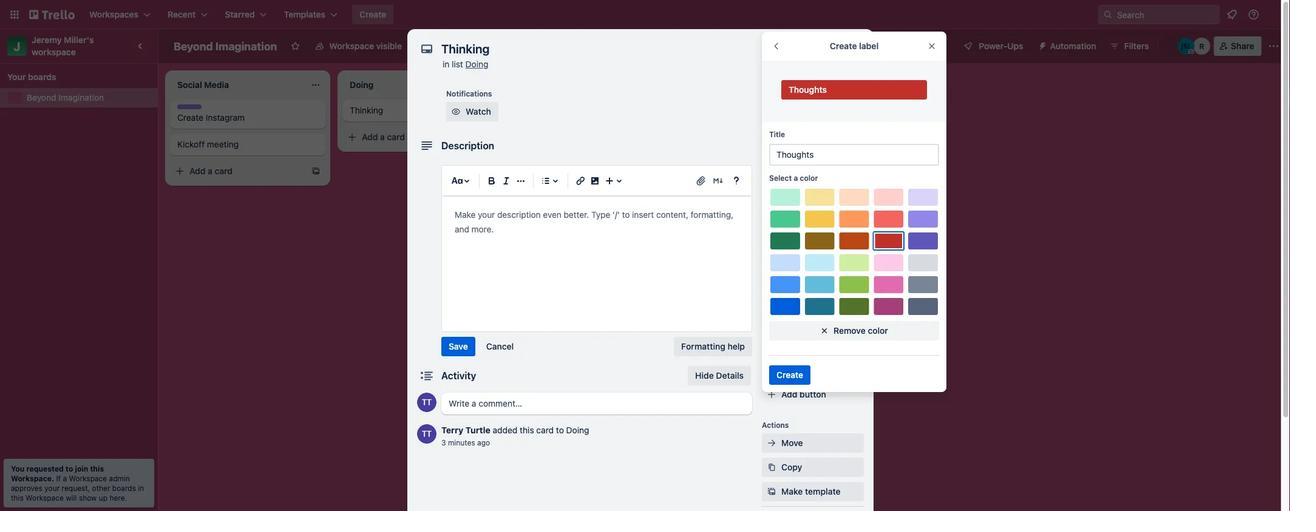 Task type: describe. For each thing, give the bounding box(es) containing it.
power-ups button
[[955, 36, 1031, 56]]

automation inside button
[[1050, 41, 1097, 51]]

Search field
[[1113, 5, 1219, 24]]

sm image inside join link
[[766, 101, 778, 113]]

save
[[449, 342, 468, 352]]

imagination inside text box
[[215, 39, 277, 53]]

admin
[[109, 474, 130, 483]]

show menu image
[[1268, 40, 1280, 52]]

hide
[[695, 371, 714, 381]]

1 vertical spatial workspace
[[69, 474, 107, 483]]

remove color
[[834, 326, 888, 336]]

meeting
[[207, 139, 239, 149]]

sm image for make template
[[766, 486, 778, 498]]

miller's
[[64, 35, 94, 45]]

attach and insert link image
[[695, 175, 708, 187]]

custom
[[782, 291, 813, 301]]

doing link
[[466, 59, 489, 69]]

Write a comment text field
[[442, 393, 752, 415]]

create from template… image
[[483, 132, 493, 142]]

return to previous screen image
[[772, 41, 782, 51]]

formatting help
[[681, 342, 745, 352]]

share
[[1231, 41, 1255, 51]]

add button
[[782, 390, 826, 400]]

cover link
[[762, 262, 864, 282]]

fields
[[815, 291, 839, 301]]

add power-ups
[[782, 340, 844, 350]]

move
[[782, 438, 803, 448]]

editor toolbar toolbar
[[448, 171, 746, 191]]

dates button
[[762, 214, 864, 233]]

formatting
[[681, 342, 726, 352]]

members link
[[762, 141, 864, 160]]

your boards with 1 items element
[[7, 70, 145, 84]]

create instagram
[[177, 113, 245, 123]]

instagram
[[206, 113, 245, 123]]

formatting help link
[[674, 337, 752, 356]]

show
[[79, 494, 97, 502]]

added
[[493, 425, 518, 435]]

button
[[800, 390, 826, 400]]

3 minutes ago link
[[442, 438, 490, 447]]

in inside if a workspace admin approves your request, other boards in this workspace will show up here.
[[138, 484, 144, 493]]

0 horizontal spatial color
[[800, 174, 818, 182]]

visible
[[376, 41, 402, 51]]

watch
[[466, 107, 491, 117]]

add to card
[[762, 128, 804, 137]]

your
[[45, 484, 60, 493]]

0 horizontal spatial doing
[[466, 59, 489, 69]]

2 horizontal spatial to
[[778, 128, 786, 137]]

hide details link
[[688, 366, 751, 386]]

sm image for watch
[[450, 106, 462, 118]]

workspace
[[32, 47, 76, 57]]

add a card for create from template… icon's add a card button
[[362, 132, 405, 142]]

this inside you requested to join this workspace.
[[90, 465, 104, 473]]

dates
[[782, 218, 805, 228]]

another
[[723, 79, 754, 89]]

kickoff
[[177, 139, 205, 149]]

1 horizontal spatial terry turtle (terryturtle) image
[[1162, 38, 1179, 55]]

workspace.
[[11, 474, 54, 483]]

0 vertical spatial list
[[452, 59, 463, 69]]

customize views image
[[470, 40, 482, 52]]

beyond imagination link
[[27, 92, 151, 104]]

power- inside power-ups button
[[979, 41, 1008, 51]]

create up add button
[[777, 370, 804, 380]]

other
[[92, 484, 110, 493]]

jeremy miller's workspace
[[32, 35, 96, 57]]

beyond inside beyond imagination text box
[[174, 39, 213, 53]]

save button
[[442, 337, 475, 356]]

labels link
[[762, 165, 864, 185]]

star or unstar board image
[[291, 41, 300, 51]]

template
[[805, 487, 841, 497]]

bold ⌘b image
[[485, 174, 499, 188]]

add power-ups link
[[762, 335, 864, 355]]

select
[[769, 174, 792, 182]]

primary element
[[0, 0, 1291, 29]]

add a card button for create from template… icon
[[343, 128, 479, 147]]

2 vertical spatial terry turtle (terryturtle) image
[[417, 393, 437, 412]]

to inside you requested to join this workspace.
[[66, 465, 73, 473]]

add down custom
[[782, 340, 798, 350]]

suggested
[[762, 84, 801, 93]]

power- inside add power-ups link
[[800, 340, 828, 350]]

custom fields button
[[762, 290, 864, 302]]

link image
[[573, 174, 588, 188]]

thinking link
[[350, 104, 491, 117]]

label
[[859, 41, 879, 51]]

back to home image
[[29, 5, 75, 24]]

your boards
[[7, 72, 56, 82]]

join link
[[762, 97, 864, 117]]

0 horizontal spatial power-
[[762, 322, 788, 331]]

copy
[[782, 462, 802, 472]]

thinking
[[350, 105, 383, 115]]

add a card button for create from template… image
[[170, 162, 306, 181]]

create instagram link
[[177, 112, 318, 124]]

filters button
[[1106, 36, 1153, 56]]

board link
[[412, 36, 464, 56]]

jeremy
[[32, 35, 62, 45]]

color inside button
[[868, 326, 888, 336]]

workspace inside button
[[329, 41, 374, 51]]

filters
[[1125, 41, 1149, 51]]

details
[[716, 371, 744, 381]]

lists image
[[539, 174, 553, 188]]

share button
[[1214, 36, 1262, 56]]

create inside create instagram link
[[177, 113, 203, 123]]

beyond imagination inside text box
[[174, 39, 277, 53]]

0 vertical spatial terry turtle (terryturtle) image
[[1269, 7, 1283, 22]]

a inside if a workspace admin approves your request, other boards in this workspace will show up here.
[[63, 474, 67, 483]]

make template link
[[762, 482, 864, 502]]

italic ⌘i image
[[499, 174, 514, 188]]

kickoff meeting link
[[177, 138, 318, 151]]

board
[[432, 41, 456, 51]]

list inside button
[[756, 79, 768, 89]]

0 horizontal spatial workspace
[[26, 494, 64, 502]]

terry
[[442, 425, 464, 435]]

sm image for suggested
[[852, 83, 864, 95]]

open information menu image
[[1248, 9, 1260, 21]]

open help dialog image
[[729, 174, 744, 188]]

add another list button
[[683, 70, 848, 97]]

3
[[442, 438, 446, 447]]

automation button
[[1033, 36, 1104, 56]]

text styles image
[[450, 174, 465, 188]]



Task type: vqa. For each thing, say whether or not it's contained in the screenshot.
15 to the bottom
no



Task type: locate. For each thing, give the bounding box(es) containing it.
doing inside the terry turtle added this card to doing 3 minutes ago
[[566, 425, 589, 435]]

sm image left "cover" in the bottom right of the page
[[766, 266, 778, 278]]

0 vertical spatial in
[[443, 59, 450, 69]]

0 vertical spatial automation
[[1050, 41, 1097, 51]]

0 vertical spatial beyond
[[174, 39, 213, 53]]

approves
[[11, 484, 42, 493]]

2 vertical spatial workspace
[[26, 494, 64, 502]]

terry turtle (terryturtle) image
[[417, 425, 437, 444]]

1 horizontal spatial this
[[90, 465, 104, 473]]

terry turtle added this card to doing 3 minutes ago
[[442, 425, 589, 447]]

add another list
[[704, 79, 768, 89]]

sm image down title
[[766, 145, 778, 157]]

sm image inside labels link
[[766, 169, 778, 181]]

boards right your
[[28, 72, 56, 82]]

create
[[360, 9, 386, 19], [830, 41, 857, 51], [177, 113, 203, 123], [777, 370, 804, 380]]

imagination down your boards with 1 items element
[[58, 93, 104, 103]]

workspace
[[329, 41, 374, 51], [69, 474, 107, 483], [26, 494, 64, 502]]

0 vertical spatial doing
[[466, 59, 489, 69]]

ups left automation button
[[1008, 41, 1024, 51]]

to
[[778, 128, 786, 137], [556, 425, 564, 435], [66, 465, 73, 473]]

sm image inside move link
[[766, 437, 778, 449]]

here.
[[110, 494, 127, 502]]

1 vertical spatial automation
[[762, 371, 803, 380]]

1 vertical spatial power-
[[762, 322, 788, 331]]

1 vertical spatial boards
[[112, 484, 136, 493]]

close popover image
[[927, 41, 937, 51]]

sm image inside copy link
[[766, 462, 778, 474]]

1 horizontal spatial power-
[[800, 340, 828, 350]]

cancel
[[486, 342, 514, 352]]

minutes
[[448, 438, 475, 447]]

add down thinking
[[362, 132, 378, 142]]

sm image for cover
[[766, 266, 778, 278]]

sm image right power-ups button
[[1033, 36, 1050, 53]]

create button inside primary element
[[352, 5, 394, 24]]

workspace left visible
[[329, 41, 374, 51]]

0 horizontal spatial terry turtle (terryturtle) image
[[417, 393, 437, 412]]

1 vertical spatial terry turtle (terryturtle) image
[[1162, 38, 1179, 55]]

2 horizontal spatial workspace
[[329, 41, 374, 51]]

0 vertical spatial to
[[778, 128, 786, 137]]

sm image inside checklist 'link'
[[766, 193, 778, 205]]

terry turtle (terryturtle) image right open information menu image
[[1269, 7, 1283, 22]]

doing down "write a comment" text field
[[566, 425, 589, 435]]

checklist link
[[762, 189, 864, 209]]

power-ups
[[979, 41, 1024, 51], [762, 322, 802, 331]]

Main content area, start typing to enter text. text field
[[455, 208, 739, 237]]

members
[[782, 145, 819, 155]]

cover
[[782, 267, 805, 277]]

sm image for automation
[[1033, 36, 1050, 53]]

doing down customize views image
[[466, 59, 489, 69]]

sm image down the create label
[[852, 83, 864, 95]]

select a color
[[769, 174, 818, 182]]

sm image inside members link
[[766, 145, 778, 157]]

sm image left join
[[766, 101, 778, 113]]

custom fields
[[782, 291, 839, 301]]

create left label
[[830, 41, 857, 51]]

sm image inside automation button
[[1033, 36, 1050, 53]]

sm image
[[1033, 36, 1050, 53], [852, 83, 864, 95], [766, 145, 778, 157], [766, 193, 778, 205], [766, 437, 778, 449], [766, 462, 778, 474]]

add a card down kickoff meeting
[[189, 166, 233, 176]]

1 horizontal spatial automation
[[1050, 41, 1097, 51]]

workspace visible
[[329, 41, 402, 51]]

1 horizontal spatial ups
[[828, 340, 844, 350]]

sm image inside cover link
[[766, 266, 778, 278]]

terry turtle (terryturtle) image up terry turtle (terryturtle) icon
[[417, 393, 437, 412]]

up
[[99, 494, 108, 502]]

0 horizontal spatial beyond imagination
[[27, 93, 104, 103]]

this inside the terry turtle added this card to doing 3 minutes ago
[[520, 425, 534, 435]]

sm image down actions
[[766, 437, 778, 449]]

sm image for copy
[[766, 462, 778, 474]]

1 vertical spatial power-ups
[[762, 322, 802, 331]]

1 horizontal spatial color
[[868, 326, 888, 336]]

this right added
[[520, 425, 534, 435]]

0 vertical spatial workspace
[[329, 41, 374, 51]]

create button up add button
[[769, 366, 811, 385]]

this down approves in the bottom of the page
[[11, 494, 23, 502]]

0 horizontal spatial boards
[[28, 72, 56, 82]]

1 vertical spatial create button
[[769, 366, 811, 385]]

to up members
[[778, 128, 786, 137]]

1 vertical spatial to
[[556, 425, 564, 435]]

sm image for labels
[[766, 169, 778, 181]]

your
[[7, 72, 26, 82]]

2 vertical spatial to
[[66, 465, 73, 473]]

1 horizontal spatial imagination
[[215, 39, 277, 53]]

to down "write a comment" text field
[[556, 425, 564, 435]]

0 horizontal spatial create button
[[352, 5, 394, 24]]

to inside the terry turtle added this card to doing 3 minutes ago
[[556, 425, 564, 435]]

view markdown image
[[712, 175, 725, 187]]

0 horizontal spatial ups
[[788, 322, 802, 331]]

0 vertical spatial power-ups
[[979, 41, 1024, 51]]

0 horizontal spatial add a card
[[189, 166, 233, 176]]

title
[[769, 130, 785, 138]]

1 vertical spatial in
[[138, 484, 144, 493]]

a right the if at the left bottom
[[63, 474, 67, 483]]

turtle
[[466, 425, 491, 435]]

list right another
[[756, 79, 768, 89]]

power-
[[979, 41, 1008, 51], [762, 322, 788, 331], [800, 340, 828, 350]]

1 horizontal spatial power-ups
[[979, 41, 1024, 51]]

2 vertical spatial ups
[[828, 340, 844, 350]]

add a card for create from template… image add a card button
[[189, 166, 233, 176]]

sm image down select at the top right of the page
[[766, 193, 778, 205]]

1 vertical spatial doing
[[566, 425, 589, 435]]

a
[[380, 132, 385, 142], [208, 166, 212, 176], [794, 174, 798, 182], [63, 474, 67, 483]]

thoughts
[[789, 85, 827, 95]]

card
[[788, 128, 804, 137], [387, 132, 405, 142], [215, 166, 233, 176], [537, 425, 554, 435]]

boards inside if a workspace admin approves your request, other boards in this workspace will show up here.
[[112, 484, 136, 493]]

color up checklist 'link'
[[800, 174, 818, 182]]

beyond
[[174, 39, 213, 53], [27, 93, 56, 103]]

sm image for checklist
[[766, 193, 778, 205]]

workspace down join
[[69, 474, 107, 483]]

requested
[[26, 465, 64, 473]]

add button button
[[762, 385, 864, 404]]

create button up workspace visible
[[352, 5, 394, 24]]

ups inside button
[[1008, 41, 1024, 51]]

you requested to join this workspace.
[[11, 465, 104, 483]]

1 horizontal spatial workspace
[[69, 474, 107, 483]]

0 horizontal spatial imagination
[[58, 93, 104, 103]]

0 horizontal spatial beyond
[[27, 93, 56, 103]]

ups
[[1008, 41, 1024, 51], [788, 322, 802, 331], [828, 340, 844, 350]]

create up "kickoff"
[[177, 113, 203, 123]]

remove
[[834, 326, 866, 336]]

power-ups inside button
[[979, 41, 1024, 51]]

2 vertical spatial this
[[11, 494, 23, 502]]

2 horizontal spatial ups
[[1008, 41, 1024, 51]]

add down "kickoff"
[[189, 166, 206, 176]]

1 horizontal spatial add a card button
[[343, 128, 479, 147]]

1 horizontal spatial create button
[[769, 366, 811, 385]]

0 horizontal spatial to
[[66, 465, 73, 473]]

jeremy miller (jeremymiller198) image
[[1178, 38, 1195, 55]]

card down thinking link
[[387, 132, 405, 142]]

1 horizontal spatial beyond
[[174, 39, 213, 53]]

this right join
[[90, 465, 104, 473]]

1 horizontal spatial to
[[556, 425, 564, 435]]

image image
[[588, 174, 602, 188]]

1 vertical spatial beyond
[[27, 93, 56, 103]]

0 notifications image
[[1225, 7, 1240, 22]]

join
[[782, 102, 798, 112]]

cancel button
[[479, 337, 521, 356]]

1 vertical spatial this
[[90, 465, 104, 473]]

search image
[[1103, 10, 1113, 19]]

add down suggested
[[762, 128, 776, 137]]

workspace visible button
[[308, 36, 409, 56]]

in down board
[[443, 59, 450, 69]]

1 vertical spatial beyond imagination
[[27, 93, 104, 103]]

terry turtle (terryturtle) image
[[1269, 7, 1283, 22], [1162, 38, 1179, 55], [417, 393, 437, 412]]

sm image left watch
[[450, 106, 462, 118]]

automation up add button
[[762, 371, 803, 380]]

boards
[[28, 72, 56, 82], [112, 484, 136, 493]]

boards down admin
[[112, 484, 136, 493]]

card right added
[[537, 425, 554, 435]]

sm image inside watch button
[[450, 106, 462, 118]]

1 horizontal spatial doing
[[566, 425, 589, 435]]

0 vertical spatial imagination
[[215, 39, 277, 53]]

attachment
[[782, 243, 829, 253]]

workspace down your
[[26, 494, 64, 502]]

sm image left make
[[766, 486, 778, 498]]

rubyanndersson (rubyanndersson) image
[[1194, 38, 1211, 55]]

imagination left the star or unstar board icon
[[215, 39, 277, 53]]

Board name text field
[[168, 36, 283, 56]]

card down the meeting
[[215, 166, 233, 176]]

copy link
[[762, 458, 864, 477]]

watch button
[[446, 102, 499, 121]]

color
[[800, 174, 818, 182], [868, 326, 888, 336]]

0 horizontal spatial this
[[11, 494, 23, 502]]

sm image left labels
[[766, 169, 778, 181]]

ups down 'remove'
[[828, 340, 844, 350]]

1 horizontal spatial boards
[[112, 484, 136, 493]]

0 horizontal spatial add a card button
[[170, 162, 306, 181]]

activity
[[442, 370, 476, 382]]

automation
[[1050, 41, 1097, 51], [762, 371, 803, 380]]

color: bold red, title: "thoughts" element
[[782, 80, 927, 100]]

1 vertical spatial color
[[868, 326, 888, 336]]

will
[[66, 494, 77, 502]]

a right select at the top right of the page
[[794, 174, 798, 182]]

to left join
[[66, 465, 73, 473]]

request,
[[62, 484, 90, 493]]

sm image for move
[[766, 437, 778, 449]]

more formatting image
[[514, 174, 528, 188]]

description
[[442, 140, 494, 152]]

2 vertical spatial power-
[[800, 340, 828, 350]]

notifications
[[446, 89, 492, 98]]

2 horizontal spatial terry turtle (terryturtle) image
[[1269, 7, 1283, 22]]

sm image for members
[[766, 145, 778, 157]]

list
[[452, 59, 463, 69], [756, 79, 768, 89]]

hide details
[[695, 371, 744, 381]]

0 horizontal spatial in
[[138, 484, 144, 493]]

r
[[1200, 42, 1205, 50]]

kickoff meeting
[[177, 139, 239, 149]]

add a card button down kickoff meeting link
[[170, 162, 306, 181]]

create label
[[830, 41, 879, 51]]

this inside if a workspace admin approves your request, other boards in this workspace will show up here.
[[11, 494, 23, 502]]

color right 'remove'
[[868, 326, 888, 336]]

1 horizontal spatial list
[[756, 79, 768, 89]]

add
[[704, 79, 721, 89], [762, 128, 776, 137], [362, 132, 378, 142], [189, 166, 206, 176], [782, 340, 798, 350], [782, 390, 798, 400]]

terry turtle (terryturtle) image left r
[[1162, 38, 1179, 55]]

0 vertical spatial power-
[[979, 41, 1008, 51]]

0 vertical spatial boards
[[28, 72, 56, 82]]

sm image
[[766, 101, 778, 113], [450, 106, 462, 118], [766, 169, 778, 181], [766, 266, 778, 278], [766, 486, 778, 498]]

None text field
[[435, 38, 836, 60], [769, 144, 940, 166], [435, 38, 836, 60], [769, 144, 940, 166]]

1 vertical spatial add a card
[[189, 166, 233, 176]]

0 vertical spatial add a card
[[362, 132, 405, 142]]

2 horizontal spatial this
[[520, 425, 534, 435]]

1 vertical spatial add a card button
[[170, 162, 306, 181]]

0 horizontal spatial power-ups
[[762, 322, 802, 331]]

checklist
[[782, 194, 819, 204]]

card inside the terry turtle added this card to doing 3 minutes ago
[[537, 425, 554, 435]]

card right title
[[788, 128, 804, 137]]

remove color button
[[769, 321, 940, 341]]

0 vertical spatial color
[[800, 174, 818, 182]]

sm image left copy
[[766, 462, 778, 474]]

add a card down thinking
[[362, 132, 405, 142]]

0 horizontal spatial automation
[[762, 371, 803, 380]]

add left another
[[704, 79, 721, 89]]

create up workspace visible
[[360, 9, 386, 19]]

in list doing
[[443, 59, 489, 69]]

0 vertical spatial this
[[520, 425, 534, 435]]

create inside primary element
[[360, 9, 386, 19]]

1 vertical spatial ups
[[788, 322, 802, 331]]

ups up add power-ups
[[788, 322, 802, 331]]

sm image inside make template link
[[766, 486, 778, 498]]

actions
[[762, 421, 789, 429]]

0 horizontal spatial list
[[452, 59, 463, 69]]

a down kickoff meeting
[[208, 166, 212, 176]]

labels
[[782, 170, 808, 180]]

in right other
[[138, 484, 144, 493]]

1 vertical spatial imagination
[[58, 93, 104, 103]]

if
[[56, 474, 61, 483]]

list left "doing" link
[[452, 59, 463, 69]]

add a card button down thinking link
[[343, 128, 479, 147]]

0 vertical spatial create button
[[352, 5, 394, 24]]

1 horizontal spatial beyond imagination
[[174, 39, 277, 53]]

help
[[728, 342, 745, 352]]

this
[[520, 425, 534, 435], [90, 465, 104, 473], [11, 494, 23, 502]]

a down thinking
[[380, 132, 385, 142]]

if a workspace admin approves your request, other boards in this workspace will show up here.
[[11, 474, 144, 502]]

2 horizontal spatial power-
[[979, 41, 1008, 51]]

1 horizontal spatial in
[[443, 59, 450, 69]]

r button
[[1194, 38, 1211, 55]]

0 vertical spatial ups
[[1008, 41, 1024, 51]]

1 horizontal spatial add a card
[[362, 132, 405, 142]]

automation left filters button
[[1050, 41, 1097, 51]]

0 vertical spatial beyond imagination
[[174, 39, 277, 53]]

add left button
[[782, 390, 798, 400]]

1 vertical spatial list
[[756, 79, 768, 89]]

create button
[[352, 5, 394, 24], [769, 366, 811, 385]]

make template
[[782, 487, 841, 497]]

create from template… image
[[311, 166, 321, 176]]

join
[[75, 465, 88, 473]]

ago
[[477, 438, 490, 447]]

beyond inside beyond imagination link
[[27, 93, 56, 103]]

0 vertical spatial add a card button
[[343, 128, 479, 147]]



